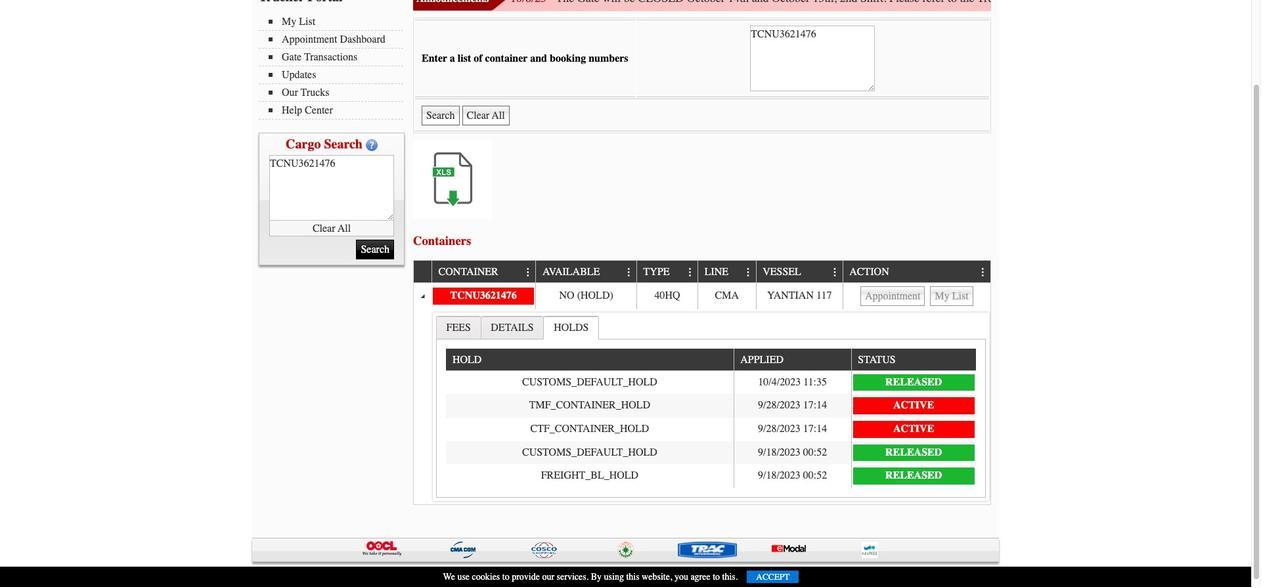 Task type: vqa. For each thing, say whether or not it's contained in the screenshot.


Task type: describe. For each thing, give the bounding box(es) containing it.
2 to from the left
[[713, 572, 720, 583]]

cargo search
[[286, 137, 363, 152]]

action link
[[850, 261, 896, 282]]

booking
[[550, 53, 586, 64]]

website,
[[642, 572, 673, 583]]

this.
[[723, 572, 738, 583]]

fees
[[447, 322, 471, 334]]

ctf_container_hold
[[531, 423, 650, 435]]

gate transactions link
[[269, 51, 404, 63]]

type
[[644, 266, 670, 278]]

9/18/2023 for freight_bl_hold
[[758, 470, 801, 482]]

lbct,
[[282, 569, 307, 580]]

a
[[450, 53, 455, 64]]

my
[[282, 16, 297, 28]]

clear all button
[[269, 221, 394, 237]]

help
[[282, 104, 302, 116]]

edit column settings image for line
[[744, 267, 754, 278]]

cma cell
[[698, 283, 756, 309]]

released cell for freight_bl_hold 9/18/2023 00:52 cell
[[851, 465, 976, 488]]

(lbct
[[431, 569, 457, 580]]

help center link
[[269, 104, 404, 116]]

no (hold) cell
[[536, 283, 637, 309]]

available
[[543, 266, 600, 278]]

row containing ctf_container_hold
[[446, 418, 976, 441]]

llc.)
[[459, 569, 482, 580]]

40hq
[[655, 290, 681, 302]]

row containing tmf_container_hold
[[446, 395, 976, 418]]

holds
[[554, 322, 589, 334]]

17:14 for tmf_container_hold
[[804, 400, 828, 412]]

line link
[[705, 261, 735, 282]]

Enter container numbers and/ or booking numbers. Press ESC to reset input box text field
[[751, 26, 876, 91]]

numbers
[[589, 53, 629, 64]]

117
[[817, 290, 832, 302]]

customs_default_hold for 10/4/2023 11:35
[[522, 376, 658, 388]]

accept button
[[747, 571, 799, 584]]

gate
[[282, 51, 302, 63]]

container link
[[439, 261, 505, 282]]

released for 9/18/2023 00:52 cell related to customs_default_hold
[[886, 447, 943, 458]]

container column header
[[432, 261, 536, 283]]

9/28/2023 17:14 cell for tmf_container_hold
[[734, 395, 851, 418]]

status link
[[858, 349, 902, 370]]

center
[[305, 104, 333, 116]]

status
[[858, 354, 896, 366]]

edit column settings image for type
[[685, 267, 696, 278]]

tcnu3621476 cell
[[432, 283, 536, 309]]

row group inside tab list
[[446, 371, 976, 488]]

row containing hold
[[446, 349, 976, 371]]

edit column settings image for vessel
[[830, 267, 841, 278]]

enter a list of container and booking numbers
[[422, 53, 629, 64]]

my list link
[[269, 16, 404, 28]]

and
[[530, 53, 547, 64]]

applied link
[[741, 349, 790, 370]]

2023
[[262, 569, 280, 580]]

customs_default_hold cell for 9/18/2023 00:52
[[446, 441, 734, 465]]

10/4/2023 11:35 cell
[[734, 371, 851, 395]]

list
[[458, 53, 471, 64]]

search
[[324, 137, 363, 152]]

container
[[485, 53, 528, 64]]

1 vertical spatial all
[[484, 569, 496, 580]]

using
[[604, 572, 624, 583]]

provide
[[512, 572, 540, 583]]

edit column settings image for available
[[624, 267, 635, 278]]

00:52 for freight_bl_hold
[[804, 470, 828, 482]]

line
[[705, 266, 729, 278]]

cargo
[[286, 137, 321, 152]]

menu bar containing my list
[[259, 14, 410, 120]]

hold
[[453, 354, 482, 366]]

action column header
[[843, 261, 991, 283]]

©
[[252, 569, 259, 580]]

released for 10/4/2023 11:35 cell
[[886, 376, 943, 388]]

container
[[439, 266, 499, 278]]

released cell for 10/4/2023 11:35 cell
[[851, 371, 976, 395]]

yantian 117 cell
[[756, 283, 843, 309]]

reserved.
[[524, 569, 561, 580]]

no
[[560, 290, 575, 302]]

details
[[491, 322, 534, 334]]

© 2023 lbct, long beach container terminal (lbct llc.) all rights reserved.
[[252, 569, 561, 580]]

00:52 for customs_default_hold
[[804, 447, 828, 458]]

(hold)
[[577, 290, 614, 302]]

grid containing hold
[[446, 349, 976, 488]]

freight_bl_hold
[[541, 470, 639, 482]]

9/28/2023 for tmf_container_hold
[[758, 400, 801, 412]]

active cell for tmf_container_hold
[[851, 395, 976, 418]]

tcnu3621476
[[451, 290, 517, 302]]

tmf_container_hold
[[529, 400, 651, 412]]

trucks
[[301, 87, 330, 99]]

yantian
[[768, 290, 814, 302]]

use
[[458, 572, 470, 583]]



Task type: locate. For each thing, give the bounding box(es) containing it.
40hq cell
[[637, 283, 698, 309]]

0 vertical spatial released
[[886, 376, 943, 388]]

9/28/2023 17:14 cell
[[734, 395, 851, 418], [734, 418, 851, 441]]

services.
[[557, 572, 589, 583]]

9/18/2023
[[758, 447, 801, 458], [758, 470, 801, 482]]

4 edit column settings image from the left
[[978, 267, 989, 278]]

row containing freight_bl_hold
[[446, 465, 976, 488]]

2 customs_default_hold cell from the top
[[446, 441, 734, 465]]

2 released cell from the top
[[851, 441, 976, 465]]

accept
[[757, 572, 790, 582]]

released for freight_bl_hold 9/18/2023 00:52 cell
[[886, 470, 943, 482]]

appointment
[[282, 34, 337, 45]]

vessel link
[[763, 261, 808, 282]]

17:14 for ctf_container_hold
[[804, 423, 828, 435]]

our
[[542, 572, 555, 583]]

edit column settings image left type
[[624, 267, 635, 278]]

17:14
[[804, 400, 828, 412], [804, 423, 828, 435]]

row containing tcnu3621476
[[414, 283, 991, 309]]

edit column settings image
[[523, 267, 534, 278], [685, 267, 696, 278], [744, 267, 754, 278], [978, 267, 989, 278]]

1 vertical spatial 00:52
[[804, 470, 828, 482]]

0 vertical spatial customs_default_hold
[[522, 376, 658, 388]]

tree grid
[[414, 261, 991, 505]]

tree grid containing container
[[414, 261, 991, 505]]

released cell
[[851, 371, 976, 395], [851, 441, 976, 465], [851, 465, 976, 488]]

9/28/2023 17:14 cell down 10/4/2023 11:35 cell
[[734, 418, 851, 441]]

freight_bl_hold cell
[[446, 465, 734, 488]]

0 horizontal spatial edit column settings image
[[624, 267, 635, 278]]

1 released from the top
[[886, 376, 943, 388]]

9/28/2023 17:14 cell down 10/4/2023 11:35
[[734, 395, 851, 418]]

our trucks link
[[269, 87, 404, 99]]

1 9/28/2023 17:14 cell from the top
[[734, 395, 851, 418]]

customs_default_hold cell up tmf_container_hold
[[446, 371, 734, 395]]

2 00:52 from the top
[[804, 470, 828, 482]]

2 customs_default_hold from the top
[[522, 447, 658, 458]]

1 9/18/2023 00:52 from the top
[[758, 447, 828, 458]]

1 9/28/2023 17:14 from the top
[[758, 400, 828, 412]]

cookies
[[472, 572, 500, 583]]

1 customs_default_hold cell from the top
[[446, 371, 734, 395]]

edit column settings image
[[624, 267, 635, 278], [830, 267, 841, 278]]

9/18/2023 00:52 cell for freight_bl_hold
[[734, 465, 851, 488]]

3 edit column settings image from the left
[[744, 267, 754, 278]]

9/28/2023 17:14
[[758, 400, 828, 412], [758, 423, 828, 435]]

beach
[[331, 569, 354, 580]]

menu bar
[[259, 14, 410, 120]]

1 vertical spatial 17:14
[[804, 423, 828, 435]]

terminal
[[395, 569, 428, 580]]

cma
[[715, 290, 739, 302]]

0 vertical spatial 9/18/2023
[[758, 447, 801, 458]]

1 horizontal spatial edit column settings image
[[830, 267, 841, 278]]

1 active from the top
[[894, 400, 935, 412]]

type link
[[644, 261, 676, 282]]

1 vertical spatial 9/28/2023 17:14
[[758, 423, 828, 435]]

1 vertical spatial 9/18/2023 00:52
[[758, 470, 828, 482]]

edit column settings image inside action column header
[[978, 267, 989, 278]]

vessel
[[763, 266, 802, 278]]

1 9/18/2023 from the top
[[758, 447, 801, 458]]

0 horizontal spatial all
[[338, 222, 351, 234]]

to
[[503, 572, 510, 583], [713, 572, 720, 583]]

hold link
[[453, 349, 488, 370]]

2 released from the top
[[886, 447, 943, 458]]

dashboard
[[340, 34, 386, 45]]

customs_default_hold
[[522, 376, 658, 388], [522, 447, 658, 458]]

9/18/2023 00:52 for freight_bl_hold
[[758, 470, 828, 482]]

list
[[299, 16, 316, 28]]

all right clear
[[338, 222, 351, 234]]

0 vertical spatial 00:52
[[804, 447, 828, 458]]

details tab
[[481, 316, 544, 339]]

edit column settings image inside line column header
[[744, 267, 754, 278]]

3 released from the top
[[886, 470, 943, 482]]

rights
[[498, 569, 522, 580]]

all
[[338, 222, 351, 234], [484, 569, 496, 580]]

edit column settings image inside type column header
[[685, 267, 696, 278]]

customs_default_hold cell
[[446, 371, 734, 395], [446, 441, 734, 465]]

row
[[414, 261, 991, 283], [414, 283, 991, 309], [446, 349, 976, 371], [446, 371, 976, 395], [446, 395, 976, 418], [446, 418, 976, 441], [446, 441, 976, 465], [446, 465, 976, 488]]

edit column settings image up 117
[[830, 267, 841, 278]]

active for ctf_container_hold
[[894, 423, 935, 435]]

1 active cell from the top
[[851, 395, 976, 418]]

1 edit column settings image from the left
[[624, 267, 635, 278]]

10/4/2023
[[759, 376, 801, 388]]

9/18/2023 00:52 for customs_default_hold
[[758, 447, 828, 458]]

this
[[627, 572, 640, 583]]

0 vertical spatial 9/28/2023 17:14
[[758, 400, 828, 412]]

2 9/18/2023 from the top
[[758, 470, 801, 482]]

9/28/2023 17:14 for tmf_container_hold
[[758, 400, 828, 412]]

yantian 117
[[768, 290, 832, 302]]

container
[[357, 569, 393, 580]]

0 vertical spatial active
[[894, 400, 935, 412]]

2 vertical spatial released
[[886, 470, 943, 482]]

1 00:52 from the top
[[804, 447, 828, 458]]

released
[[886, 376, 943, 388], [886, 447, 943, 458], [886, 470, 943, 482]]

fees tab
[[436, 316, 481, 339]]

1 9/18/2023 00:52 cell from the top
[[734, 441, 851, 465]]

customs_default_hold up tmf_container_hold
[[522, 376, 658, 388]]

edit column settings image for action
[[978, 267, 989, 278]]

cell
[[843, 283, 991, 309]]

2 edit column settings image from the left
[[830, 267, 841, 278]]

00:52
[[804, 447, 828, 458], [804, 470, 828, 482]]

available column header
[[536, 261, 637, 283]]

holds tab
[[544, 316, 599, 340]]

we
[[443, 572, 455, 583]]

long
[[310, 569, 329, 580]]

updates link
[[269, 69, 404, 81]]

9/18/2023 00:52 cell
[[734, 441, 851, 465], [734, 465, 851, 488]]

2 9/28/2023 17:14 from the top
[[758, 423, 828, 435]]

tab list
[[433, 313, 990, 502]]

no (hold)
[[560, 290, 614, 302]]

1 vertical spatial active
[[894, 423, 935, 435]]

applied
[[741, 354, 784, 366]]

available link
[[543, 261, 607, 282]]

2 active cell from the top
[[851, 418, 976, 441]]

customs_default_hold cell for 10/4/2023 11:35
[[446, 371, 734, 395]]

type column header
[[637, 261, 698, 283]]

9/28/2023 17:14 for ctf_container_hold
[[758, 423, 828, 435]]

vessel column header
[[756, 261, 843, 283]]

updates
[[282, 69, 316, 81]]

all inside button
[[338, 222, 351, 234]]

1 17:14 from the top
[[804, 400, 828, 412]]

appointment dashboard link
[[269, 34, 404, 45]]

active cell for ctf_container_hold
[[851, 418, 976, 441]]

row group
[[414, 283, 991, 505], [446, 371, 976, 488]]

1 vertical spatial 9/28/2023
[[758, 423, 801, 435]]

2 9/18/2023 00:52 cell from the top
[[734, 465, 851, 488]]

3 released cell from the top
[[851, 465, 976, 488]]

edit column settings image inside available column header
[[624, 267, 635, 278]]

None button
[[462, 106, 510, 126], [861, 286, 926, 306], [931, 286, 974, 306], [462, 106, 510, 126], [861, 286, 926, 306], [931, 286, 974, 306]]

10/4/2023 11:35
[[759, 376, 827, 388]]

1 released cell from the top
[[851, 371, 976, 395]]

ctf_container_hold cell
[[446, 418, 734, 441]]

edit column settings image inside vessel column header
[[830, 267, 841, 278]]

1 to from the left
[[503, 572, 510, 583]]

1 customs_default_hold from the top
[[522, 376, 658, 388]]

active for tmf_container_hold
[[894, 400, 935, 412]]

11:35
[[804, 376, 827, 388]]

2 9/28/2023 17:14 cell from the top
[[734, 418, 851, 441]]

customs_default_hold cell up freight_bl_hold
[[446, 441, 734, 465]]

row containing container
[[414, 261, 991, 283]]

0 vertical spatial 17:14
[[804, 400, 828, 412]]

1 vertical spatial 9/18/2023
[[758, 470, 801, 482]]

1 horizontal spatial to
[[713, 572, 720, 583]]

of
[[474, 53, 483, 64]]

2 9/28/2023 from the top
[[758, 423, 801, 435]]

by
[[591, 572, 602, 583]]

0 vertical spatial 9/28/2023
[[758, 400, 801, 412]]

9/18/2023 00:52 cell for customs_default_hold
[[734, 441, 851, 465]]

line column header
[[698, 261, 756, 283]]

enter
[[422, 53, 448, 64]]

edit column settings image for container
[[523, 267, 534, 278]]

agree
[[691, 572, 711, 583]]

2 9/18/2023 00:52 from the top
[[758, 470, 828, 482]]

9/28/2023 17:14 cell for ctf_container_hold
[[734, 418, 851, 441]]

9/18/2023 for customs_default_hold
[[758, 447, 801, 458]]

row group containing customs_default_hold
[[446, 371, 976, 488]]

0 vertical spatial 9/18/2023 00:52
[[758, 447, 828, 458]]

containers
[[413, 234, 471, 248]]

None submit
[[422, 106, 460, 126], [356, 240, 394, 260], [422, 106, 460, 126], [356, 240, 394, 260]]

2 edit column settings image from the left
[[685, 267, 696, 278]]

0 vertical spatial customs_default_hold cell
[[446, 371, 734, 395]]

clear all
[[313, 222, 351, 234]]

9/28/2023 for ctf_container_hold
[[758, 423, 801, 435]]

to right cookies on the bottom
[[503, 572, 510, 583]]

9/18/2023 00:52
[[758, 447, 828, 458], [758, 470, 828, 482]]

released cell for 9/18/2023 00:52 cell related to customs_default_hold
[[851, 441, 976, 465]]

row group containing tcnu3621476
[[414, 283, 991, 505]]

2 active from the top
[[894, 423, 935, 435]]

Enter container numbers and/ or booking numbers.  text field
[[269, 155, 394, 221]]

transactions
[[304, 51, 358, 63]]

customs_default_hold for 9/18/2023 00:52
[[522, 447, 658, 458]]

1 9/28/2023 from the top
[[758, 400, 801, 412]]

to left this.
[[713, 572, 720, 583]]

edit column settings image inside container column header
[[523, 267, 534, 278]]

0 horizontal spatial to
[[503, 572, 510, 583]]

our
[[282, 87, 298, 99]]

grid
[[446, 349, 976, 488]]

1 horizontal spatial all
[[484, 569, 496, 580]]

9/28/2023
[[758, 400, 801, 412], [758, 423, 801, 435]]

1 vertical spatial released
[[886, 447, 943, 458]]

my list appointment dashboard gate transactions updates our trucks help center
[[282, 16, 386, 116]]

active cell
[[851, 395, 976, 418], [851, 418, 976, 441]]

1 vertical spatial customs_default_hold cell
[[446, 441, 734, 465]]

action
[[850, 266, 890, 278]]

we use cookies to provide our services. by using this website, you agree to this.
[[443, 572, 738, 583]]

1 vertical spatial customs_default_hold
[[522, 447, 658, 458]]

active
[[894, 400, 935, 412], [894, 423, 935, 435]]

you
[[675, 572, 689, 583]]

tmf_container_hold cell
[[446, 395, 734, 418]]

tab list containing fees
[[433, 313, 990, 502]]

0 vertical spatial all
[[338, 222, 351, 234]]

customs_default_hold down ctf_container_hold cell
[[522, 447, 658, 458]]

2 17:14 from the top
[[804, 423, 828, 435]]

clear
[[313, 222, 336, 234]]

all right llc.)
[[484, 569, 496, 580]]

1 edit column settings image from the left
[[523, 267, 534, 278]]



